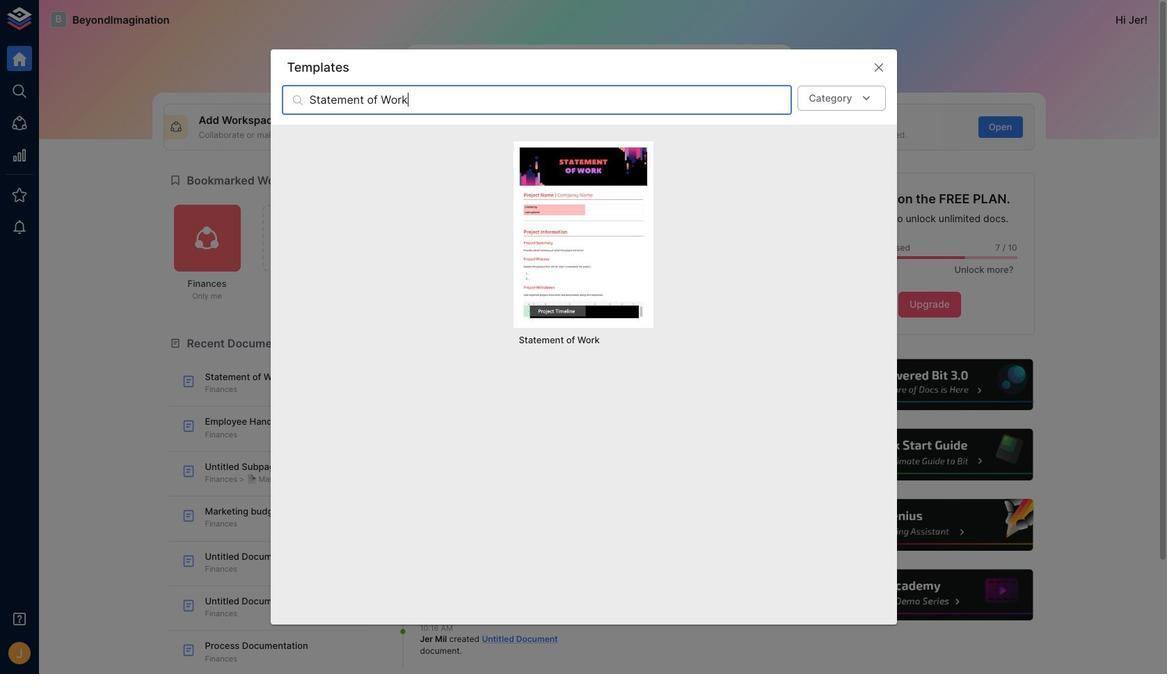 Task type: vqa. For each thing, say whether or not it's contained in the screenshot.
'Search Workspaces...' text box
no



Task type: describe. For each thing, give the bounding box(es) containing it.
statement of work image
[[519, 147, 648, 319]]

4 help image from the top
[[826, 568, 1035, 623]]

Search Templates... text field
[[310, 86, 793, 115]]



Task type: locate. For each thing, give the bounding box(es) containing it.
1 help image from the top
[[826, 357, 1035, 412]]

help image
[[826, 357, 1035, 412], [826, 427, 1035, 482], [826, 497, 1035, 553], [826, 568, 1035, 623]]

2 help image from the top
[[826, 427, 1035, 482]]

dialog
[[271, 49, 897, 625]]

3 help image from the top
[[826, 497, 1035, 553]]



